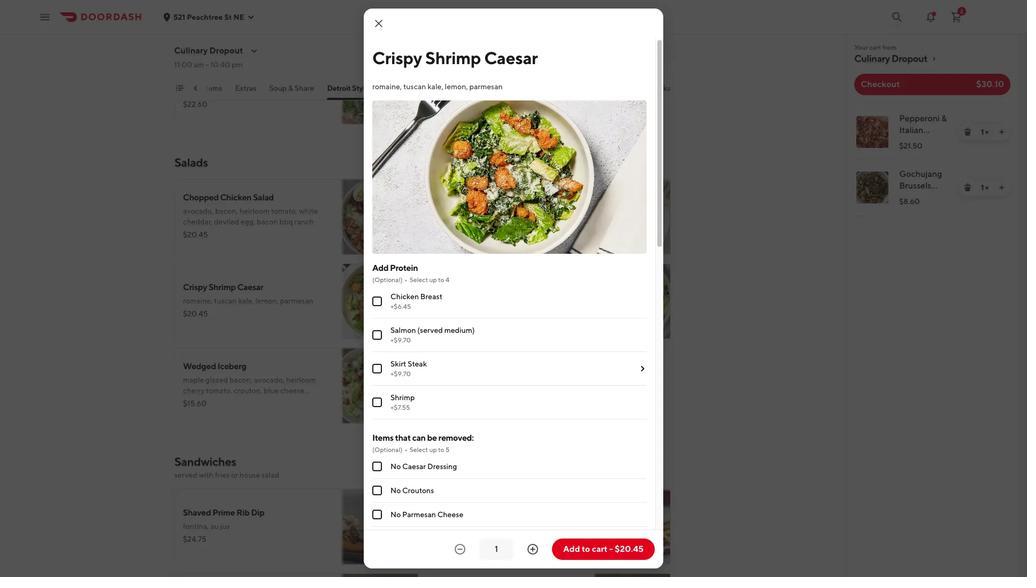 Task type: vqa. For each thing, say whether or not it's contained in the screenshot.
$20,
no



Task type: describe. For each thing, give the bounding box(es) containing it.
parmesan inside crispy shrimp caesar romaine, tuscan kale, lemon, parmesan $20.45
[[280, 297, 313, 306]]

extras
[[235, 84, 257, 93]]

or
[[231, 471, 238, 480]]

parmesan
[[402, 511, 436, 520]]

close crispy shrimp caesar image
[[372, 17, 385, 30]]

add protein group
[[372, 263, 647, 420]]

am
[[194, 60, 204, 69]]

pan
[[371, 84, 383, 93]]

items inside the items that can be removed: (optional) • select up to 5
[[372, 434, 394, 444]]

1 horizontal spatial pepperoni & italian sausage pizza image
[[857, 116, 889, 148]]

japanese
[[436, 517, 466, 526]]

soup & share
[[270, 84, 315, 93]]

culinary dropout link
[[855, 52, 1011, 65]]

cheap house salad buttermilk ranch $9.15
[[436, 283, 509, 318]]

sandwiches button
[[450, 83, 491, 100]]

skirt
[[391, 360, 406, 369]]

cheese,
[[298, 77, 324, 85]]

wedged iceberg maple glazed bacon, avocado, heirloom cherry tomato, crouton, blue cheese dressing
[[183, 362, 316, 406]]

dressing
[[428, 463, 457, 472]]

add for crispy chicken katsu
[[643, 546, 658, 555]]

shaved
[[183, 508, 211, 519]]

your cart from
[[855, 43, 897, 51]]

11:00 am - 10:40 pm
[[174, 60, 243, 69]]

add one to cart image for gochujang brussels sprouts
[[998, 184, 1007, 192]]

add for wedged iceberg
[[391, 405, 406, 414]]

jus
[[220, 523, 230, 531]]

glazed
[[206, 376, 228, 385]]

shaved prime rib dip image
[[342, 490, 418, 566]]

skirt steak +$9.70
[[391, 360, 427, 378]]

black
[[183, 62, 204, 72]]

add protein (optional) • select up to 4
[[372, 263, 450, 284]]

+$7.55
[[391, 404, 410, 412]]

no parmesan cheese
[[391, 511, 464, 520]]

$30.10
[[977, 79, 1004, 89]]

popular items
[[176, 84, 223, 93]]

chicken for crispy
[[461, 503, 493, 513]]

cheese pizza image
[[342, 0, 418, 40]]

deviled
[[214, 218, 239, 226]]

tomato, inside wedged iceberg maple glazed bacon, avocado, heirloom cherry tomato, crouton, blue cheese dressing
[[206, 387, 232, 395]]

1 for pepperoni & italian sausage pizza
[[981, 128, 984, 136]]

crispy shrimp caesar image
[[342, 264, 418, 340]]

chicken inside chicken breast +$6.45
[[391, 293, 419, 301]]

ancient
[[481, 207, 506, 216]]

chicken for chopped
[[220, 193, 252, 203]]

scroll menu navigation left image
[[192, 84, 200, 93]]

add button for wedged iceberg
[[384, 401, 412, 418]]

add to cart - $20.45
[[563, 545, 644, 555]]

(optional) inside the items that can be removed: (optional) • select up to 5
[[372, 446, 403, 454]]

Current quantity is 1 number field
[[486, 544, 507, 556]]

$20.45 inside the chopped chicken salad avocado, bacon, heirloom tomato, white cheddar, deviled egg, bacon bbq ranch $20.45
[[183, 231, 208, 239]]

aioli,
[[543, 517, 558, 526]]

sandwiches for sandwiches served with fries or house salad
[[174, 455, 236, 469]]

$20.45 inside crispy shrimp caesar romaine, tuscan kale, lemon, parmesan $20.45
[[183, 310, 208, 318]]

house
[[240, 471, 260, 480]]

items that can be removed: (optional) • select up to 5
[[372, 434, 474, 454]]

romaine, inside crispy shrimp caesar romaine, tuscan kale, lemon, parmesan $20.45
[[183, 297, 213, 306]]

pizza for mushroom
[[274, 62, 294, 72]]

No Parmesan Cheese checkbox
[[372, 511, 382, 520]]

0 vertical spatial -
[[206, 60, 209, 69]]

remove item from cart image for gochujang brussels sprouts
[[964, 184, 972, 192]]

list containing pepperoni & italian sausage pizza
[[846, 104, 1019, 216]]

protein
[[390, 263, 418, 274]]

extras button
[[235, 83, 257, 100]]

kale, inside crispy shrimp caesar dialog
[[428, 82, 444, 91]]

wedged iceberg image
[[342, 348, 418, 424]]

crispy for crispy shrimp caesar
[[372, 48, 422, 68]]

up inside add protein (optional) • select up to 4
[[429, 276, 437, 284]]

items that can be removed: group
[[372, 433, 647, 576]]

crispy chicken katsu image
[[595, 490, 671, 566]]

add for crispy shrimp caesar
[[391, 321, 406, 329]]

bacon, for iceberg
[[230, 376, 253, 385]]

can
[[412, 434, 426, 444]]

0 horizontal spatial culinary
[[174, 45, 208, 56]]

to inside button
[[582, 545, 590, 555]]

style
[[353, 84, 369, 93]]

0 horizontal spatial dropout
[[210, 45, 243, 56]]

to inside the items that can be removed: (optional) • select up to 5
[[438, 446, 444, 454]]

butternut squash & kale image
[[595, 179, 671, 255]]

maple inside wedged iceberg maple glazed bacon, avocado, heirloom cherry tomato, crouton, blue cheese dressing
[[183, 376, 204, 385]]

buttermilk
[[436, 297, 471, 306]]

parmesan inside crispy shrimp caesar dialog
[[470, 82, 503, 91]]

• inside add protein (optional) • select up to 4
[[405, 276, 408, 284]]

& for pepperoni
[[942, 113, 947, 124]]

shrimp for crispy shrimp caesar
[[425, 48, 481, 68]]

5
[[446, 446, 450, 454]]

crouton,
[[234, 387, 262, 395]]

onion
[[211, 77, 231, 85]]

sandwiches served with fries or house salad
[[174, 455, 279, 480]]

white inside butternut squash & kale bartlett pear, ancient grains, date, pistachio, toasted mulberry, white cheddar, maple tahini vinaigrette
[[496, 218, 515, 226]]

pepperoni & italian sausage pizza
[[900, 113, 947, 159]]

brussels
[[900, 181, 932, 191]]

crispy chicken katsu japanese milk bread, spicy miso aioli, napa slaw, hoisin $18.85
[[436, 503, 576, 550]]

no for no caesar dressing
[[391, 463, 401, 472]]

cart inside button
[[592, 545, 608, 555]]

pear,
[[463, 207, 480, 216]]

your
[[855, 43, 868, 51]]

crispy shrimp caesar romaine, tuscan kale, lemon, parmesan $20.45
[[183, 283, 313, 318]]

sprouts
[[900, 193, 930, 203]]

$24.75
[[183, 536, 207, 544]]

add inside add protein (optional) • select up to 4
[[372, 263, 389, 274]]

popular
[[176, 84, 202, 93]]

that
[[395, 434, 411, 444]]

1 for gochujang brussels sprouts
[[981, 184, 984, 192]]

ranch inside cheap house salad buttermilk ranch $9.15
[[473, 297, 492, 306]]

alfredo,
[[232, 77, 258, 85]]

arugula
[[183, 87, 209, 96]]

hoisin
[[453, 528, 473, 537]]

(served
[[418, 327, 443, 335]]

spicy
[[506, 517, 524, 526]]

2 button
[[946, 6, 968, 28]]

$21.50
[[900, 142, 923, 150]]

crispy shrimp caesar dialog
[[364, 9, 664, 578]]

0 horizontal spatial pepperoni & italian sausage pizza image
[[595, 0, 671, 40]]

pizza for pan
[[385, 84, 402, 93]]

white inside the chopped chicken salad avocado, bacon, heirloom tomato, white cheddar, deviled egg, bacon bbq ranch $20.45
[[299, 207, 318, 216]]

add for butternut squash & kale
[[643, 236, 658, 245]]

black truffle mushroom pizza image
[[342, 49, 418, 125]]

truffle
[[205, 62, 230, 72]]

× for pepperoni & italian sausage pizza
[[986, 128, 989, 136]]

tahini
[[436, 229, 455, 237]]

st
[[224, 13, 232, 21]]

romaine, inside crispy shrimp caesar dialog
[[372, 82, 402, 91]]

mulberry,
[[463, 218, 495, 226]]

egg,
[[241, 218, 255, 226]]

lemon, inside crispy shrimp caesar romaine, tuscan kale, lemon, parmesan $20.45
[[256, 297, 279, 306]]

$20.45 left the st
[[183, 16, 208, 24]]

salad for cheap house salad
[[488, 283, 509, 293]]

caesar inside items that can be removed: group
[[402, 463, 426, 472]]

with
[[199, 471, 214, 480]]

cheddar, inside butternut squash & kale bartlett pear, ancient grains, date, pistachio, toasted mulberry, white cheddar, maple tahini vinaigrette
[[517, 218, 546, 226]]

croutons
[[402, 487, 434, 496]]

house
[[462, 283, 487, 293]]

1 × for pepperoni & italian sausage pizza
[[981, 128, 989, 136]]

wedged
[[183, 362, 216, 372]]

remove item from cart image for pepperoni & italian sausage pizza
[[964, 128, 972, 136]]

No Caesar Dressing checkbox
[[372, 463, 382, 472]]

kale
[[511, 193, 528, 203]]

$9.15
[[436, 310, 454, 318]]

521 peachtree st ne button
[[163, 13, 255, 21]]

chicken breast +$6.45
[[391, 293, 443, 311]]

(optional) inside add protein (optional) • select up to 4
[[372, 276, 403, 284]]

medium)
[[445, 327, 475, 335]]

$22.60
[[183, 100, 208, 109]]

crispy for crispy chicken katsu japanese milk bread, spicy miso aioli, napa slaw, hoisin $18.85
[[436, 503, 460, 513]]

chopped
[[183, 193, 219, 203]]

& for soup
[[289, 84, 294, 93]]

add for black truffle mushroom pizza
[[391, 105, 406, 114]]

italian
[[900, 125, 924, 135]]

avocado, inside wedged iceberg maple glazed bacon, avocado, heirloom cherry tomato, crouton, blue cheese dressing
[[254, 376, 285, 385]]

bacon
[[257, 218, 278, 226]]

heirloom inside the chopped chicken salad avocado, bacon, heirloom tomato, white cheddar, deviled egg, bacon bbq ranch $20.45
[[240, 207, 270, 216]]

cherry
[[183, 387, 205, 395]]

shaved prime rib dip fontina, au jus $24.75
[[183, 508, 265, 544]]



Task type: locate. For each thing, give the bounding box(es) containing it.
pizza right pan
[[385, 84, 402, 93]]

no caesar dressing
[[391, 463, 457, 472]]

& right pepperoni at the top of page
[[942, 113, 947, 124]]

0 vertical spatial salad
[[253, 193, 274, 203]]

culinary dropout up 11:00 am - 10:40 pm
[[174, 45, 243, 56]]

0 vertical spatial remove item from cart image
[[964, 128, 972, 136]]

pizza inside 'black truffle mushroom pizza smoked onion alfredo, mozzarella cheese, arugula $22.60'
[[274, 62, 294, 72]]

pepperoni & italian sausage pizza image
[[595, 0, 671, 40], [857, 116, 889, 148]]

peachtree
[[187, 13, 223, 21]]

2 • from the top
[[405, 446, 408, 454]]

& inside butternut squash & kale bartlett pear, ancient grains, date, pistachio, toasted mulberry, white cheddar, maple tahini vinaigrette
[[504, 193, 509, 203]]

1 1 from the top
[[981, 128, 984, 136]]

11:00
[[174, 60, 193, 69]]

• inside the items that can be removed: (optional) • select up to 5
[[405, 446, 408, 454]]

salmon (served medium) +$9.70
[[391, 327, 475, 345]]

0 vertical spatial add one to cart image
[[998, 128, 1007, 136]]

0 vertical spatial select
[[410, 276, 428, 284]]

- inside button
[[610, 545, 613, 555]]

0 vertical spatial crispy
[[372, 48, 422, 68]]

salmon
[[391, 327, 416, 335]]

1 add one to cart image from the top
[[998, 128, 1007, 136]]

1 vertical spatial items
[[372, 434, 394, 444]]

2 vertical spatial pizza
[[900, 149, 920, 159]]

0 vertical spatial chicken
[[220, 193, 252, 203]]

select
[[410, 276, 428, 284], [410, 446, 428, 454]]

1 vertical spatial &
[[942, 113, 947, 124]]

dropout
[[210, 45, 243, 56], [892, 53, 928, 64]]

add button for chopped chicken salad
[[384, 232, 412, 249]]

521
[[173, 13, 185, 21]]

0 vertical spatial 1
[[981, 128, 984, 136]]

1 horizontal spatial kale,
[[428, 82, 444, 91]]

2 vertical spatial to
[[582, 545, 590, 555]]

None checkbox
[[372, 331, 382, 340], [372, 398, 382, 408], [372, 331, 382, 340], [372, 398, 382, 408]]

0 horizontal spatial parmesan
[[280, 297, 313, 306]]

dip
[[251, 508, 265, 519]]

vinaigrette
[[456, 229, 493, 237]]

select down protein
[[410, 276, 428, 284]]

1 vertical spatial lemon,
[[256, 297, 279, 306]]

drinks button
[[649, 83, 671, 100]]

1 horizontal spatial lemon,
[[445, 82, 468, 91]]

chopped chicken salad image
[[342, 179, 418, 255]]

shrimp
[[425, 48, 481, 68], [209, 283, 236, 293], [391, 394, 415, 403]]

2 vertical spatial caesar
[[402, 463, 426, 472]]

1 horizontal spatial parmesan
[[470, 82, 503, 91]]

napa
[[560, 517, 576, 526]]

+$9.70 down salmon
[[391, 337, 411, 345]]

cheddar, inside the chopped chicken salad avocado, bacon, heirloom tomato, white cheddar, deviled egg, bacon bbq ranch $20.45
[[183, 218, 213, 226]]

1 vertical spatial ×
[[986, 184, 989, 192]]

1 horizontal spatial -
[[610, 545, 613, 555]]

2 up from the top
[[429, 446, 437, 454]]

culinary up 11:00
[[174, 45, 208, 56]]

1 vertical spatial shrimp
[[209, 283, 236, 293]]

slaw,
[[436, 528, 452, 537]]

breast
[[421, 293, 443, 301]]

chicken inside crispy chicken katsu japanese milk bread, spicy miso aioli, napa slaw, hoisin $18.85
[[461, 503, 493, 513]]

0 horizontal spatial tuscan
[[214, 297, 237, 306]]

0 vertical spatial cart
[[870, 43, 882, 51]]

up left 4
[[429, 276, 437, 284]]

0 vertical spatial •
[[405, 276, 408, 284]]

1 horizontal spatial cart
[[870, 43, 882, 51]]

crispy shrimp caesar
[[372, 48, 538, 68]]

chicken up deviled
[[220, 193, 252, 203]]

dropout down from
[[892, 53, 928, 64]]

2 horizontal spatial pizza
[[900, 149, 920, 159]]

to left 5
[[438, 446, 444, 454]]

tomato, down glazed
[[206, 387, 232, 395]]

1
[[981, 128, 984, 136], [981, 184, 984, 192]]

ne
[[234, 13, 245, 21]]

×
[[986, 128, 989, 136], [986, 184, 989, 192]]

1 vertical spatial no
[[391, 487, 401, 496]]

0 vertical spatial salads
[[415, 84, 437, 93]]

items inside 'button'
[[204, 84, 223, 93]]

1 horizontal spatial salads
[[415, 84, 437, 93]]

removed:
[[438, 434, 474, 444]]

2 +$9.70 from the top
[[391, 370, 411, 378]]

pepperoni
[[900, 113, 940, 124]]

0 vertical spatial maple
[[548, 218, 569, 226]]

$20.45 down chopped
[[183, 231, 208, 239]]

1 remove item from cart image from the top
[[964, 128, 972, 136]]

notification bell image
[[925, 10, 938, 23]]

2 horizontal spatial caesar
[[484, 48, 538, 68]]

detroit
[[327, 84, 351, 93]]

None checkbox
[[372, 297, 382, 307], [372, 365, 382, 374], [372, 297, 382, 307], [372, 365, 382, 374]]

0 horizontal spatial salad
[[253, 193, 274, 203]]

miso
[[525, 517, 541, 526]]

checkout
[[861, 79, 900, 89]]

add button for crispy shrimp caesar
[[384, 316, 412, 333]]

$20.45 inside button
[[615, 545, 644, 555]]

culinary
[[174, 45, 208, 56], [855, 53, 890, 64]]

add one to cart image
[[998, 128, 1007, 136], [998, 184, 1007, 192]]

bacon, inside the chopped chicken salad avocado, bacon, heirloom tomato, white cheddar, deviled egg, bacon bbq ranch $20.45
[[215, 207, 238, 216]]

1 horizontal spatial crispy
[[372, 48, 422, 68]]

pizza up mozzarella
[[274, 62, 294, 72]]

2 select from the top
[[410, 446, 428, 454]]

no for no croutons
[[391, 487, 401, 496]]

avocado, down chopped
[[183, 207, 214, 216]]

0 vertical spatial items
[[204, 84, 223, 93]]

popular items button
[[176, 83, 223, 100]]

tomato,
[[271, 207, 297, 216], [206, 387, 232, 395]]

shrimp inside add protein group
[[391, 394, 415, 403]]

+$9.70 inside salmon (served medium) +$9.70
[[391, 337, 411, 345]]

1 no from the top
[[391, 463, 401, 472]]

1 vertical spatial crispy
[[183, 283, 207, 293]]

+$9.70 down skirt
[[391, 370, 411, 378]]

iceberg
[[217, 362, 246, 372]]

maple up cherry
[[183, 376, 204, 385]]

dropout up 10:40
[[210, 45, 243, 56]]

1 horizontal spatial dropout
[[892, 53, 928, 64]]

culinary down your cart from
[[855, 53, 890, 64]]

heirloom up egg,
[[240, 207, 270, 216]]

- up the pub burger image
[[610, 545, 613, 555]]

0 vertical spatial bacon,
[[215, 207, 238, 216]]

select inside add protein (optional) • select up to 4
[[410, 276, 428, 284]]

add
[[391, 105, 406, 114], [391, 236, 406, 245], [643, 236, 658, 245], [372, 263, 389, 274], [391, 321, 406, 329], [643, 321, 658, 329], [391, 405, 406, 414], [563, 545, 580, 555], [643, 546, 658, 555]]

1 vertical spatial (optional)
[[372, 446, 403, 454]]

open menu image
[[39, 10, 51, 23]]

$8.60
[[900, 197, 920, 206]]

2 horizontal spatial shrimp
[[425, 48, 481, 68]]

culinary dropout
[[174, 45, 243, 56], [855, 53, 928, 64]]

sandwiches up 'with'
[[174, 455, 236, 469]]

cheddar, down chopped
[[183, 218, 213, 226]]

0 horizontal spatial lemon,
[[256, 297, 279, 306]]

1 • from the top
[[405, 276, 408, 284]]

1 vertical spatial up
[[429, 446, 437, 454]]

1 vertical spatial kale,
[[238, 297, 254, 306]]

add for cheap house salad
[[643, 321, 658, 329]]

decrease quantity by 1 image
[[454, 544, 467, 557]]

1 1 × from the top
[[981, 128, 989, 136]]

& left kale
[[504, 193, 509, 203]]

0 horizontal spatial shrimp
[[209, 283, 236, 293]]

1 vertical spatial caesar
[[237, 283, 263, 293]]

remove item from cart image right gochujang brussels sprouts $8.60
[[964, 184, 972, 192]]

2 remove item from cart image from the top
[[964, 184, 972, 192]]

& right soup
[[289, 84, 294, 93]]

au
[[211, 523, 219, 531]]

items left that
[[372, 434, 394, 444]]

maple down pistachio,
[[548, 218, 569, 226]]

cheese
[[438, 511, 464, 520]]

0 vertical spatial pizza
[[274, 62, 294, 72]]

heirloom up cheese
[[286, 376, 316, 385]]

shrimp for crispy shrimp caesar romaine, tuscan kale, lemon, parmesan $20.45
[[209, 283, 236, 293]]

0 vertical spatial parmesan
[[470, 82, 503, 91]]

cart right your
[[870, 43, 882, 51]]

• down protein
[[405, 276, 408, 284]]

0 horizontal spatial tomato,
[[206, 387, 232, 395]]

add one to cart image for pepperoni & italian sausage pizza
[[998, 128, 1007, 136]]

0 vertical spatial no
[[391, 463, 401, 472]]

&
[[289, 84, 294, 93], [942, 113, 947, 124], [504, 193, 509, 203]]

(optional) down that
[[372, 446, 403, 454]]

culinary dropout down from
[[855, 53, 928, 64]]

0 horizontal spatial &
[[289, 84, 294, 93]]

+$9.70 inside skirt steak +$9.70
[[391, 370, 411, 378]]

1 horizontal spatial heirloom
[[286, 376, 316, 385]]

1 vertical spatial bacon,
[[230, 376, 253, 385]]

1 vertical spatial tuscan
[[214, 297, 237, 306]]

add button for crispy chicken katsu
[[637, 542, 665, 559]]

crispy inside crispy shrimp caesar romaine, tuscan kale, lemon, parmesan $20.45
[[183, 283, 207, 293]]

select inside the items that can be removed: (optional) • select up to 5
[[410, 446, 428, 454]]

salad inside the chopped chicken salad avocado, bacon, heirloom tomato, white cheddar, deviled egg, bacon bbq ranch $20.45
[[253, 193, 274, 203]]

• down that
[[405, 446, 408, 454]]

no right no caesar dressing checkbox
[[391, 463, 401, 472]]

gochujang brussels sprouts $8.60
[[900, 169, 943, 206]]

sandwiches for sandwiches
[[450, 84, 491, 93]]

add button for cheap house salad
[[637, 316, 665, 333]]

maple
[[548, 218, 569, 226], [183, 376, 204, 385]]

-
[[206, 60, 209, 69], [610, 545, 613, 555]]

1 horizontal spatial ranch
[[473, 297, 492, 306]]

2 horizontal spatial &
[[942, 113, 947, 124]]

sandwiches inside sandwiches served with fries or house salad
[[174, 455, 236, 469]]

avocado, inside the chopped chicken salad avocado, bacon, heirloom tomato, white cheddar, deviled egg, bacon bbq ranch $20.45
[[183, 207, 214, 216]]

1 vertical spatial to
[[438, 446, 444, 454]]

0 vertical spatial up
[[429, 276, 437, 284]]

cheap house salad image
[[595, 264, 671, 340]]

salad up bacon on the top of page
[[253, 193, 274, 203]]

tomato, up bbq
[[271, 207, 297, 216]]

0 vertical spatial ×
[[986, 128, 989, 136]]

0 vertical spatial lemon,
[[445, 82, 468, 91]]

up down "be"
[[429, 446, 437, 454]]

0 vertical spatial (optional)
[[372, 276, 403, 284]]

1 vertical spatial 1
[[981, 184, 984, 192]]

1 select from the top
[[410, 276, 428, 284]]

gochujang brussels sprouts image
[[857, 172, 889, 204]]

smoked
[[183, 77, 210, 85]]

1 +$9.70 from the top
[[391, 337, 411, 345]]

No Croutons checkbox
[[372, 487, 382, 496]]

bacon, up crouton,
[[230, 376, 253, 385]]

1 horizontal spatial culinary
[[855, 53, 890, 64]]

$15.60
[[183, 400, 207, 408]]

2 no from the top
[[391, 487, 401, 496]]

pizza inside 'pepperoni & italian sausage pizza'
[[900, 149, 920, 159]]

butternut squash & kale bartlett pear, ancient grains, date, pistachio, toasted mulberry, white cheddar, maple tahini vinaigrette
[[436, 193, 583, 237]]

0 horizontal spatial chicken
[[220, 193, 252, 203]]

$20.45 up the wedged
[[183, 310, 208, 318]]

caesar inside crispy shrimp caesar romaine, tuscan kale, lemon, parmesan $20.45
[[237, 283, 263, 293]]

0 vertical spatial kale,
[[428, 82, 444, 91]]

kale, inside crispy shrimp caesar romaine, tuscan kale, lemon, parmesan $20.45
[[238, 297, 254, 306]]

1 horizontal spatial caesar
[[402, 463, 426, 472]]

ranch
[[295, 218, 314, 226], [473, 297, 492, 306]]

be
[[427, 434, 437, 444]]

0 vertical spatial to
[[438, 276, 444, 284]]

add button for black truffle mushroom pizza
[[384, 101, 412, 118]]

chicken inside the chopped chicken salad avocado, bacon, heirloom tomato, white cheddar, deviled egg, bacon bbq ranch $20.45
[[220, 193, 252, 203]]

pizza down the sausage
[[900, 149, 920, 159]]

maple inside butternut squash & kale bartlett pear, ancient grains, date, pistachio, toasted mulberry, white cheddar, maple tahini vinaigrette
[[548, 218, 569, 226]]

remove item from cart image
[[964, 128, 972, 136], [964, 184, 972, 192]]

soup & share button
[[270, 83, 315, 100]]

0 vertical spatial white
[[299, 207, 318, 216]]

$20.45 up the pub burger image
[[615, 545, 644, 555]]

no
[[391, 463, 401, 472], [391, 487, 401, 496], [391, 511, 401, 520]]

0 vertical spatial tomato,
[[271, 207, 297, 216]]

1 (optional) from the top
[[372, 276, 403, 284]]

1 vertical spatial heirloom
[[286, 376, 316, 385]]

salads button
[[415, 83, 437, 100]]

ranch right bbq
[[295, 218, 314, 226]]

chicken up +$6.45
[[391, 293, 419, 301]]

0 horizontal spatial cart
[[592, 545, 608, 555]]

1 horizontal spatial pizza
[[385, 84, 402, 93]]

salads down crispy shrimp caesar on the top of page
[[415, 84, 437, 93]]

1 vertical spatial maple
[[183, 376, 204, 385]]

salad for chopped chicken salad
[[253, 193, 274, 203]]

heirloom inside wedged iceberg maple glazed bacon, avocado, heirloom cherry tomato, crouton, blue cheese dressing
[[286, 376, 316, 385]]

prime
[[213, 508, 235, 519]]

& inside 'pepperoni & italian sausage pizza'
[[942, 113, 947, 124]]

crispy
[[372, 48, 422, 68], [183, 283, 207, 293], [436, 503, 460, 513]]

2 1 from the top
[[981, 184, 984, 192]]

avocado, up the blue
[[254, 376, 285, 385]]

salad right house
[[488, 283, 509, 293]]

tuscan inside crispy shrimp caesar romaine, tuscan kale, lemon, parmesan $20.45
[[214, 297, 237, 306]]

milk
[[467, 517, 482, 526]]

1 vertical spatial chicken
[[391, 293, 419, 301]]

cheap
[[436, 283, 461, 293]]

cart
[[870, 43, 882, 51], [592, 545, 608, 555]]

items right scroll menu navigation left image on the top of the page
[[204, 84, 223, 93]]

steak
[[408, 360, 427, 369]]

•
[[405, 276, 408, 284], [405, 446, 408, 454]]

bacon, for chicken
[[215, 207, 238, 216]]

to left 4
[[438, 276, 444, 284]]

0 vertical spatial caesar
[[484, 48, 538, 68]]

0 vertical spatial tuscan
[[404, 82, 426, 91]]

0 horizontal spatial items
[[204, 84, 223, 93]]

sandwiches down crispy shrimp caesar on the top of page
[[450, 84, 491, 93]]

no croutons
[[391, 487, 434, 496]]

lemon, inside crispy shrimp caesar dialog
[[445, 82, 468, 91]]

bacon,
[[215, 207, 238, 216], [230, 376, 253, 385]]

+$9.70
[[391, 337, 411, 345], [391, 370, 411, 378]]

1 vertical spatial •
[[405, 446, 408, 454]]

0 vertical spatial &
[[289, 84, 294, 93]]

cart up the pub burger image
[[592, 545, 608, 555]]

lemon,
[[445, 82, 468, 91], [256, 297, 279, 306]]

& inside button
[[289, 84, 294, 93]]

crispy inside dialog
[[372, 48, 422, 68]]

3 no from the top
[[391, 511, 401, 520]]

2 (optional) from the top
[[372, 446, 403, 454]]

list
[[846, 104, 1019, 216]]

soup
[[270, 84, 287, 93]]

blue
[[264, 387, 279, 395]]

- right am
[[206, 60, 209, 69]]

no right no parmesan cheese option at left
[[391, 511, 401, 520]]

bacon, up deviled
[[215, 207, 238, 216]]

1 horizontal spatial tuscan
[[404, 82, 426, 91]]

salad inside cheap house salad buttermilk ranch $9.15
[[488, 283, 509, 293]]

caesar for crispy shrimp caesar
[[484, 48, 538, 68]]

1 horizontal spatial culinary dropout
[[855, 53, 928, 64]]

1 horizontal spatial cheddar,
[[517, 218, 546, 226]]

0 vertical spatial heirloom
[[240, 207, 270, 216]]

0 horizontal spatial culinary dropout
[[174, 45, 243, 56]]

ranch inside the chopped chicken salad avocado, bacon, heirloom tomato, white cheddar, deviled egg, bacon bbq ranch $20.45
[[295, 218, 314, 226]]

bacon, inside wedged iceberg maple glazed bacon, avocado, heirloom cherry tomato, crouton, blue cheese dressing
[[230, 376, 253, 385]]

select down the can
[[410, 446, 428, 454]]

salads
[[415, 84, 437, 93], [174, 156, 208, 170]]

to left crispy chicken katsu image
[[582, 545, 590, 555]]

up inside the items that can be removed: (optional) • select up to 5
[[429, 446, 437, 454]]

crispy inside crispy chicken katsu japanese milk bread, spicy miso aioli, napa slaw, hoisin $18.85
[[436, 503, 460, 513]]

chicken
[[220, 193, 252, 203], [391, 293, 419, 301], [461, 503, 493, 513]]

1 horizontal spatial maple
[[548, 218, 569, 226]]

ranch down house
[[473, 297, 492, 306]]

Item Search search field
[[517, 50, 663, 62]]

2 vertical spatial crispy
[[436, 503, 460, 513]]

remove item from cart image right 'pepperoni & italian sausage pizza'
[[964, 128, 972, 136]]

1 vertical spatial tomato,
[[206, 387, 232, 395]]

10:40
[[211, 60, 231, 69]]

shrimp inside crispy shrimp caesar romaine, tuscan kale, lemon, parmesan $20.45
[[209, 283, 236, 293]]

1 vertical spatial select
[[410, 446, 428, 454]]

521 peachtree st ne
[[173, 13, 245, 21]]

salad
[[262, 471, 279, 480]]

0 vertical spatial shrimp
[[425, 48, 481, 68]]

2 add one to cart image from the top
[[998, 184, 1007, 192]]

× for gochujang brussels sprouts
[[986, 184, 989, 192]]

2 × from the top
[[986, 184, 989, 192]]

2 items, open order cart image
[[950, 10, 963, 23]]

1 up from the top
[[429, 276, 437, 284]]

shrimp +$7.55
[[391, 394, 415, 412]]

salads up chopped
[[174, 156, 208, 170]]

(optional)
[[372, 276, 403, 284], [372, 446, 403, 454]]

the pub burger image
[[595, 574, 671, 578]]

chicken up milk
[[461, 503, 493, 513]]

crispy for crispy shrimp caesar romaine, tuscan kale, lemon, parmesan $20.45
[[183, 283, 207, 293]]

share
[[295, 84, 315, 93]]

(optional) down protein
[[372, 276, 403, 284]]

katsu
[[494, 503, 516, 513]]

0 horizontal spatial -
[[206, 60, 209, 69]]

tuscan inside crispy shrimp caesar dialog
[[404, 82, 426, 91]]

date,
[[532, 207, 549, 216]]

add button for butternut squash & kale
[[637, 232, 665, 249]]

1 vertical spatial cart
[[592, 545, 608, 555]]

sausage
[[900, 137, 932, 147]]

1 × from the top
[[986, 128, 989, 136]]

sandwiches
[[450, 84, 491, 93], [174, 455, 236, 469]]

2
[[961, 8, 964, 14]]

1 horizontal spatial chicken
[[391, 293, 419, 301]]

tomato, inside the chopped chicken salad avocado, bacon, heirloom tomato, white cheddar, deviled egg, bacon bbq ranch $20.45
[[271, 207, 297, 216]]

bread,
[[483, 517, 505, 526]]

1 vertical spatial -
[[610, 545, 613, 555]]

1 cheddar, from the left
[[183, 218, 213, 226]]

1 × for gochujang brussels sprouts
[[981, 184, 989, 192]]

$17.20
[[436, 231, 458, 239]]

1 vertical spatial salads
[[174, 156, 208, 170]]

1 horizontal spatial white
[[496, 218, 515, 226]]

cheddar, down date,
[[517, 218, 546, 226]]

1 vertical spatial sandwiches
[[174, 455, 236, 469]]

1 vertical spatial romaine,
[[183, 297, 213, 306]]

0 horizontal spatial cheddar,
[[183, 218, 213, 226]]

add for chopped chicken salad
[[391, 236, 406, 245]]

to inside add protein (optional) • select up to 4
[[438, 276, 444, 284]]

0 vertical spatial romaine,
[[372, 82, 402, 91]]

2 cheddar, from the left
[[517, 218, 546, 226]]

increase quantity by 1 image
[[527, 544, 539, 557]]

no for no parmesan cheese
[[391, 511, 401, 520]]

2 1 × from the top
[[981, 184, 989, 192]]

caesar for crispy shrimp caesar romaine, tuscan kale, lemon, parmesan $20.45
[[237, 283, 263, 293]]

black truffle mushroom pizza smoked onion alfredo, mozzarella cheese, arugula $22.60
[[183, 62, 324, 109]]

0 horizontal spatial sandwiches
[[174, 455, 236, 469]]

no right no croutons option
[[391, 487, 401, 496]]

the m.a.c. burger image
[[342, 574, 418, 578]]



